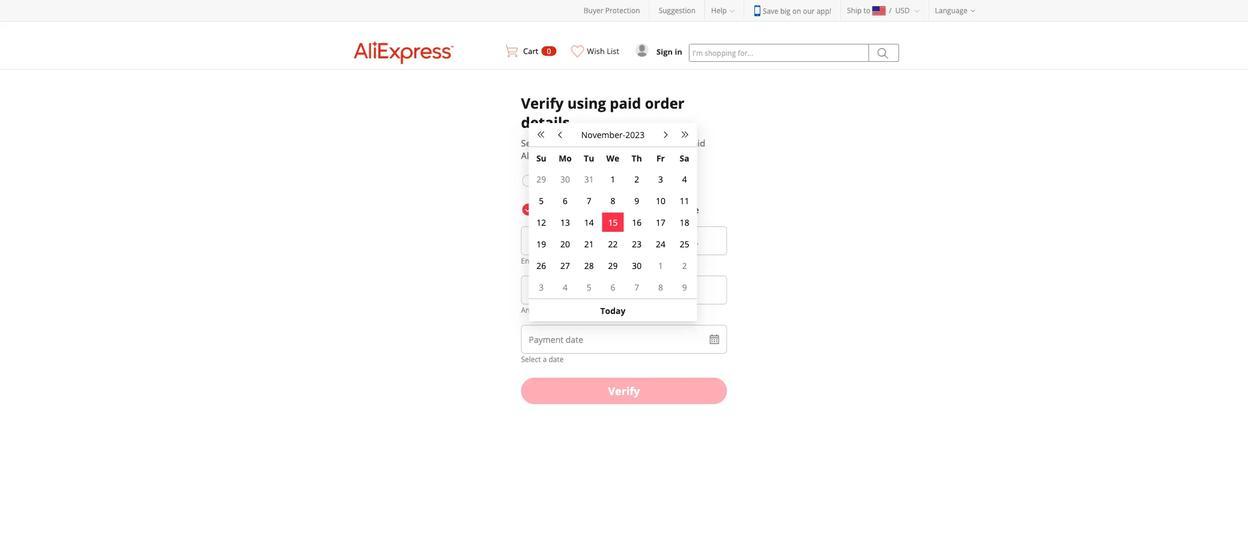 Task type: locate. For each thing, give the bounding box(es) containing it.
save big on our app!
[[763, 6, 832, 16]]

language link
[[930, 0, 985, 21]]

ship
[[848, 5, 862, 15]]

wish list link
[[566, 27, 626, 66]]

sign in link
[[657, 46, 683, 57]]

suggestion link
[[659, 5, 696, 15]]

app!
[[817, 6, 832, 16]]

buyer protection
[[584, 5, 640, 15]]

save big on our app! link
[[754, 5, 832, 16]]

None submit
[[870, 44, 900, 62]]

on
[[793, 6, 802, 16]]

help
[[712, 5, 727, 15]]

buyer protection link
[[584, 5, 640, 15]]

wish
[[587, 45, 605, 56]]

wish list
[[587, 45, 620, 56]]



Task type: vqa. For each thing, say whether or not it's contained in the screenshot.
Mainland China
no



Task type: describe. For each thing, give the bounding box(es) containing it.
in
[[675, 46, 683, 57]]

/ usd
[[890, 5, 910, 15]]

ship to
[[848, 5, 871, 15]]

suggestion
[[659, 5, 696, 15]]

I'm shopping for... text field
[[689, 44, 870, 62]]

save
[[763, 6, 779, 16]]

buyer
[[584, 5, 604, 15]]

language
[[936, 5, 968, 15]]

to
[[864, 5, 871, 15]]

usd
[[896, 5, 910, 15]]

our
[[804, 6, 815, 16]]

cart
[[524, 45, 539, 56]]

sign
[[657, 46, 673, 57]]

0
[[547, 46, 551, 56]]

sign in
[[657, 46, 683, 57]]

/
[[890, 5, 892, 15]]

protection
[[606, 5, 640, 15]]

big
[[781, 6, 791, 16]]

list
[[607, 45, 620, 56]]



